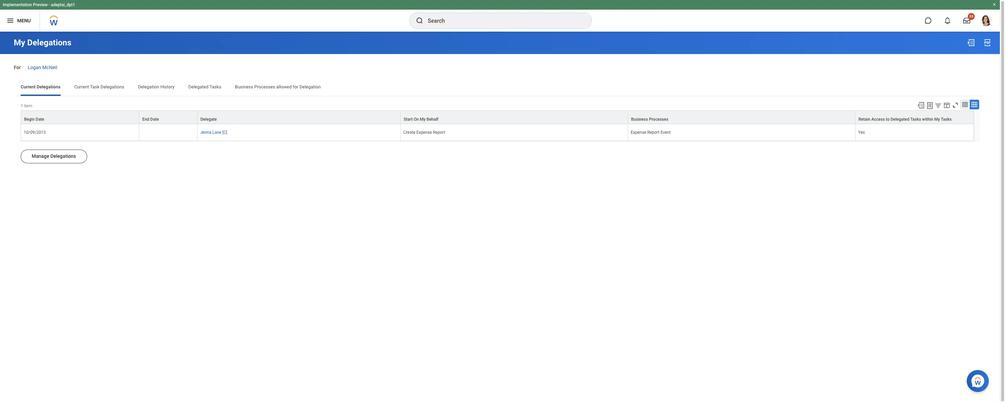 Task type: locate. For each thing, give the bounding box(es) containing it.
tasks
[[209, 84, 221, 90], [910, 117, 921, 122], [941, 117, 952, 122]]

row
[[21, 111, 974, 124], [21, 124, 974, 141]]

toolbar
[[914, 100, 979, 111]]

2 delegation from the left
[[300, 84, 321, 90]]

my
[[14, 38, 25, 48], [420, 117, 426, 122], [934, 117, 940, 122]]

expand table image
[[971, 101, 978, 108]]

tasks down click to view/edit grid preferences icon
[[941, 117, 952, 122]]

1 horizontal spatial tasks
[[910, 117, 921, 122]]

preview
[[33, 2, 48, 7]]

tasks inside tab list
[[209, 84, 221, 90]]

date for begin date
[[36, 117, 44, 122]]

retain access to delegated tasks within my tasks button
[[855, 111, 974, 124]]

date inside begin date popup button
[[36, 117, 44, 122]]

current up the item
[[21, 84, 36, 90]]

event
[[661, 130, 671, 135]]

0 vertical spatial business
[[235, 84, 253, 90]]

1 horizontal spatial current
[[74, 84, 89, 90]]

delegations for manage delegations
[[50, 154, 76, 159]]

delegated inside popup button
[[891, 117, 909, 122]]

current for current delegations
[[21, 84, 36, 90]]

my delegations
[[14, 38, 71, 48]]

jenna
[[200, 130, 211, 135]]

report
[[433, 130, 445, 135], [647, 130, 660, 135]]

1 item
[[21, 104, 32, 108]]

allowed
[[276, 84, 292, 90]]

click to view/edit grid preferences image
[[943, 102, 951, 109]]

processes
[[254, 84, 275, 90], [649, 117, 668, 122]]

2 current from the left
[[74, 84, 89, 90]]

tab list
[[14, 80, 986, 96]]

tab list containing current delegations
[[14, 80, 986, 96]]

begin date button
[[21, 111, 139, 124]]

processes inside tab list
[[254, 84, 275, 90]]

1 horizontal spatial delegation
[[300, 84, 321, 90]]

delegations down mcneil
[[37, 84, 61, 90]]

manage delegations button
[[21, 150, 87, 164]]

export to excel image
[[967, 39, 975, 47], [917, 102, 925, 109]]

1 horizontal spatial delegated
[[891, 117, 909, 122]]

delegation right for
[[300, 84, 321, 90]]

processes left allowed
[[254, 84, 275, 90]]

delegations up mcneil
[[27, 38, 71, 48]]

1
[[21, 104, 23, 108]]

behalf
[[427, 117, 438, 122]]

0 vertical spatial delegated
[[188, 84, 208, 90]]

search image
[[415, 17, 424, 25]]

delegations for current delegations
[[37, 84, 61, 90]]

date for end date
[[150, 117, 159, 122]]

1 vertical spatial export to excel image
[[917, 102, 925, 109]]

delegations for my delegations
[[27, 38, 71, 48]]

1 horizontal spatial my
[[420, 117, 426, 122]]

toolbar inside my delegations main content
[[914, 100, 979, 111]]

tasks up delegate
[[209, 84, 221, 90]]

processes up expense report event element
[[649, 117, 668, 122]]

0 horizontal spatial report
[[433, 130, 445, 135]]

business inside tab list
[[235, 84, 253, 90]]

inbox large image
[[963, 17, 970, 24]]

date
[[36, 117, 44, 122], [150, 117, 159, 122]]

1 delegation from the left
[[138, 84, 159, 90]]

expense down business processes
[[631, 130, 646, 135]]

1 expense from the left
[[416, 130, 432, 135]]

date right "end"
[[150, 117, 159, 122]]

export to excel image left export to worksheets icon
[[917, 102, 925, 109]]

for
[[293, 84, 298, 90]]

retain
[[859, 117, 870, 122]]

1 vertical spatial processes
[[649, 117, 668, 122]]

export to worksheets image
[[926, 102, 934, 110]]

my inside "popup button"
[[420, 117, 426, 122]]

Search Workday  search field
[[428, 13, 577, 28]]

business processes button
[[628, 111, 855, 124]]

0 horizontal spatial my
[[14, 38, 25, 48]]

1 horizontal spatial business
[[631, 117, 648, 122]]

delegations right the task at the top left of the page
[[101, 84, 124, 90]]

0 horizontal spatial delegated
[[188, 84, 208, 90]]

0 horizontal spatial date
[[36, 117, 44, 122]]

cell
[[139, 124, 197, 141]]

start
[[404, 117, 413, 122]]

date inside end date popup button
[[150, 117, 159, 122]]

current
[[21, 84, 36, 90], [74, 84, 89, 90]]

delegated right to
[[891, 117, 909, 122]]

mcneil
[[42, 65, 57, 70]]

33 button
[[959, 13, 975, 28]]

1 date from the left
[[36, 117, 44, 122]]

0 horizontal spatial tasks
[[209, 84, 221, 90]]

-
[[49, 2, 50, 7]]

delegated
[[188, 84, 208, 90], [891, 117, 909, 122]]

yes
[[858, 130, 865, 135]]

manage
[[32, 154, 49, 159]]

select to filter grid data image
[[934, 102, 942, 109]]

delegations
[[27, 38, 71, 48], [37, 84, 61, 90], [101, 84, 124, 90], [50, 154, 76, 159]]

0 horizontal spatial processes
[[254, 84, 275, 90]]

delegations right manage
[[50, 154, 76, 159]]

my right within
[[934, 117, 940, 122]]

export to excel image left view printable version (pdf) image
[[967, 39, 975, 47]]

1 current from the left
[[21, 84, 36, 90]]

export to excel image for delegations
[[967, 39, 975, 47]]

processes inside business processes popup button
[[649, 117, 668, 122]]

implementation
[[3, 2, 32, 7]]

1 horizontal spatial export to excel image
[[967, 39, 975, 47]]

delegated right 'history'
[[188, 84, 208, 90]]

1 horizontal spatial report
[[647, 130, 660, 135]]

history
[[160, 84, 175, 90]]

0 horizontal spatial current
[[21, 84, 36, 90]]

delegation
[[138, 84, 159, 90], [300, 84, 321, 90]]

1 row from the top
[[21, 111, 974, 124]]

profile logan mcneil image
[[981, 15, 992, 28]]

2 row from the top
[[21, 124, 974, 141]]

business
[[235, 84, 253, 90], [631, 117, 648, 122]]

business processes allowed for delegation
[[235, 84, 321, 90]]

jenna lane [c] link
[[200, 129, 227, 135]]

delegation left 'history'
[[138, 84, 159, 90]]

33
[[969, 14, 973, 18]]

close environment banner image
[[992, 2, 996, 7]]

0 horizontal spatial business
[[235, 84, 253, 90]]

1 horizontal spatial date
[[150, 117, 159, 122]]

begin date
[[24, 117, 44, 122]]

1 horizontal spatial processes
[[649, 117, 668, 122]]

task
[[90, 84, 99, 90]]

fullscreen image
[[952, 102, 959, 109]]

my right 'on'
[[420, 117, 426, 122]]

business inside popup button
[[631, 117, 648, 122]]

delegations inside button
[[50, 154, 76, 159]]

access
[[871, 117, 885, 122]]

2 horizontal spatial my
[[934, 117, 940, 122]]

delegate button
[[197, 111, 400, 124]]

report down behalf
[[433, 130, 445, 135]]

0 horizontal spatial delegation
[[138, 84, 159, 90]]

0 horizontal spatial export to excel image
[[917, 102, 925, 109]]

logan
[[28, 65, 41, 70]]

1 horizontal spatial expense
[[631, 130, 646, 135]]

date right begin
[[36, 117, 44, 122]]

justify image
[[6, 17, 14, 25]]

current left the task at the top left of the page
[[74, 84, 89, 90]]

end date
[[142, 117, 159, 122]]

for
[[14, 65, 21, 70]]

tasks left within
[[910, 117, 921, 122]]

end
[[142, 117, 149, 122]]

current task delegations
[[74, 84, 124, 90]]

my down the menu dropdown button
[[14, 38, 25, 48]]

1 vertical spatial business
[[631, 117, 648, 122]]

begin
[[24, 117, 35, 122]]

expense down "start on my behalf" at the top of page
[[416, 130, 432, 135]]

cell inside my delegations main content
[[139, 124, 197, 141]]

report left event
[[647, 130, 660, 135]]

1 vertical spatial delegated
[[891, 117, 909, 122]]

2 date from the left
[[150, 117, 159, 122]]

expense
[[416, 130, 432, 135], [631, 130, 646, 135]]

0 horizontal spatial expense
[[416, 130, 432, 135]]

lane
[[212, 130, 221, 135]]

create expense report element
[[403, 129, 445, 135]]

0 vertical spatial export to excel image
[[967, 39, 975, 47]]

0 vertical spatial processes
[[254, 84, 275, 90]]

my inside popup button
[[934, 117, 940, 122]]



Task type: vqa. For each thing, say whether or not it's contained in the screenshot.
the leftmost chevron down icon
no



Task type: describe. For each thing, give the bounding box(es) containing it.
to
[[886, 117, 890, 122]]

current for current task delegations
[[74, 84, 89, 90]]

delegation history
[[138, 84, 175, 90]]

1 report from the left
[[433, 130, 445, 135]]

on
[[414, 117, 419, 122]]

jenna lane [c]
[[200, 130, 227, 135]]

2 expense from the left
[[631, 130, 646, 135]]

notifications large image
[[944, 17, 951, 24]]

export to excel image for item
[[917, 102, 925, 109]]

logan mcneil
[[28, 65, 57, 70]]

adeptai_dpt1
[[51, 2, 75, 7]]

processes for business processes allowed for delegation
[[254, 84, 275, 90]]

logan mcneil link
[[28, 63, 57, 70]]

menu banner
[[0, 0, 1000, 32]]

expense report event element
[[631, 129, 671, 135]]

2 horizontal spatial tasks
[[941, 117, 952, 122]]

item
[[24, 104, 32, 108]]

table image
[[962, 101, 969, 108]]

row containing begin date
[[21, 111, 974, 124]]

current delegations
[[21, 84, 61, 90]]

within
[[922, 117, 933, 122]]

menu button
[[0, 10, 40, 32]]

start on my behalf
[[404, 117, 438, 122]]

retain access to delegated tasks within my tasks
[[859, 117, 952, 122]]

row containing 10/09/2013
[[21, 124, 974, 141]]

business for business processes allowed for delegation
[[235, 84, 253, 90]]

2 report from the left
[[647, 130, 660, 135]]

delegated inside tab list
[[188, 84, 208, 90]]

view printable version (pdf) image
[[983, 39, 992, 47]]

create
[[403, 130, 415, 135]]

my delegations main content
[[0, 32, 1000, 192]]

implementation preview -   adeptai_dpt1
[[3, 2, 75, 7]]

menu
[[17, 18, 31, 23]]

10/09/2013
[[24, 130, 46, 135]]

manage delegations
[[32, 154, 76, 159]]

delegate
[[200, 117, 217, 122]]

[c]
[[222, 130, 227, 135]]

expense report event
[[631, 130, 671, 135]]

delegated tasks
[[188, 84, 221, 90]]

create expense report
[[403, 130, 445, 135]]

business processes
[[631, 117, 668, 122]]

end date button
[[139, 111, 197, 124]]

tab list inside my delegations main content
[[14, 80, 986, 96]]

start on my behalf button
[[401, 111, 628, 124]]

processes for business processes
[[649, 117, 668, 122]]

business for business processes
[[631, 117, 648, 122]]



